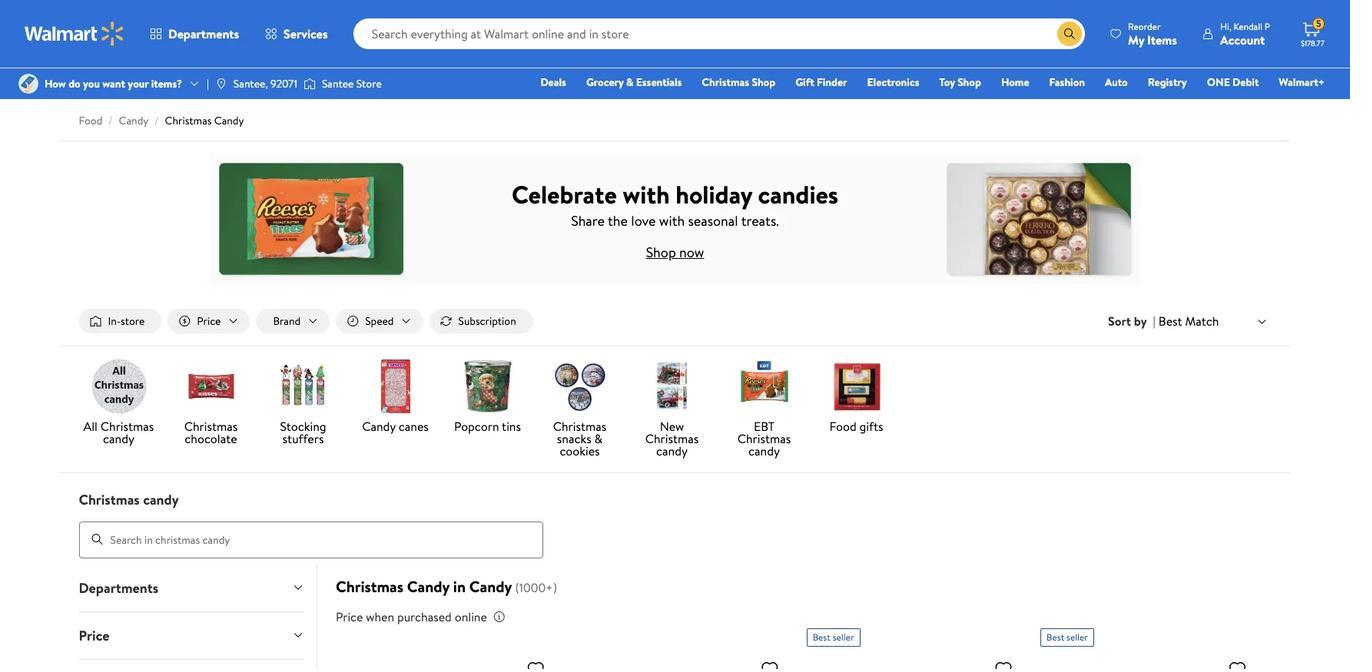 Task type: vqa. For each thing, say whether or not it's contained in the screenshot.
 icon corresponding to How do you want your items?
no



Task type: locate. For each thing, give the bounding box(es) containing it.
stocking stuffers image
[[276, 359, 331, 414]]

popcorn tins
[[454, 418, 521, 435]]

candy
[[103, 431, 134, 447], [657, 443, 688, 460], [749, 443, 780, 460], [143, 491, 179, 510]]

seller up terry's chocolate orange, orange flavored original milk chocolate confection, 5.53oz box image
[[1067, 631, 1088, 644]]

best seller for ghirardelli peppermint bark chocolate squares, 7.9 oz bag image
[[813, 631, 854, 644]]

stocking stuffers link
[[263, 359, 343, 448]]

gift
[[796, 75, 815, 90]]

shop left now
[[646, 243, 676, 262]]

& right snacks
[[595, 431, 603, 447]]

shop for christmas shop
[[752, 75, 776, 90]]

0 vertical spatial &
[[627, 75, 634, 90]]

shop inside 'toy shop' 'link'
[[958, 75, 982, 90]]

seller up ghirardelli peppermint bark chocolate squares, 7.9 oz bag image
[[833, 631, 854, 644]]

1 vertical spatial price
[[336, 609, 363, 625]]

 image left santee,
[[215, 78, 227, 90]]

walmart image
[[25, 22, 125, 46]]

purchased
[[397, 609, 452, 625]]

departments inside tab
[[79, 579, 158, 598]]

stuffers
[[283, 431, 324, 447]]

food left gifts
[[830, 418, 857, 435]]

0 vertical spatial price
[[197, 314, 221, 329]]

| up christmas candy link
[[207, 76, 209, 91]]

0 vertical spatial departments button
[[137, 15, 252, 52]]

food gifts link
[[817, 359, 897, 436]]

shop left gift
[[752, 75, 776, 90]]

price
[[197, 314, 221, 329], [336, 609, 363, 625], [79, 626, 109, 645]]

best match button
[[1156, 311, 1272, 332]]

Christmas candy search field
[[60, 491, 1290, 559]]

price button
[[168, 309, 250, 334], [66, 612, 317, 659]]

christmas candy
[[79, 491, 179, 510]]

(1000+)
[[515, 579, 557, 596]]

candy canes link
[[356, 359, 435, 436]]

0 horizontal spatial |
[[207, 76, 209, 91]]

essentials
[[636, 75, 682, 90]]

2 horizontal spatial price
[[336, 609, 363, 625]]

search icon image
[[1064, 28, 1076, 40]]

shop right toy at the top right
[[958, 75, 982, 90]]

candy for new
[[657, 443, 688, 460]]

christmas right the all
[[101, 418, 154, 435]]

0 horizontal spatial &
[[595, 431, 603, 447]]

grocery & essentials
[[586, 75, 682, 90]]

2 seller from the left
[[1067, 631, 1088, 644]]

reorder
[[1129, 20, 1161, 33]]

christmas chocolate link
[[171, 359, 251, 448]]

add to favorites list, lindt lindor holiday milk chocolate candy truffles, 8.5 oz. bag image
[[761, 659, 779, 670]]

best
[[1159, 313, 1183, 330], [813, 631, 831, 644], [1047, 631, 1065, 644]]

 image left how on the top of page
[[18, 74, 38, 94]]

new
[[660, 418, 684, 435]]

1 horizontal spatial departments
[[168, 25, 239, 42]]

1 horizontal spatial |
[[1154, 313, 1156, 330]]

Walmart Site-Wide search field
[[353, 18, 1085, 49]]

ghirardelli peppermint bark chocolate squares, 7.9 oz bag image
[[807, 653, 1019, 670]]

1 vertical spatial |
[[1154, 313, 1156, 330]]

food gifts
[[830, 418, 884, 435]]

chocolate
[[185, 431, 237, 447]]

santee
[[322, 76, 354, 91]]

0 vertical spatial price button
[[168, 309, 250, 334]]

with
[[623, 177, 670, 211], [659, 211, 685, 230]]

christmas down items?
[[165, 113, 212, 128]]

 image
[[304, 76, 316, 91]]

1 horizontal spatial price
[[197, 314, 221, 329]]

christmas down christmas chocolate image
[[184, 418, 238, 435]]

2 horizontal spatial shop
[[958, 75, 982, 90]]

 image
[[18, 74, 38, 94], [215, 78, 227, 90]]

walmart+
[[1279, 75, 1325, 90]]

/ right food link
[[109, 113, 113, 128]]

1 vertical spatial food
[[830, 418, 857, 435]]

|
[[207, 76, 209, 91], [1154, 313, 1156, 330]]

&
[[627, 75, 634, 90], [595, 431, 603, 447]]

1 horizontal spatial shop
[[752, 75, 776, 90]]

online
[[455, 609, 487, 625]]

1 vertical spatial departments
[[79, 579, 158, 598]]

christmas snacks & cookies image
[[552, 359, 608, 414]]

reorder my items
[[1129, 20, 1178, 48]]

& right grocery
[[627, 75, 634, 90]]

1 horizontal spatial /
[[155, 113, 159, 128]]

 image for santee, 92071
[[215, 78, 227, 90]]

grocery & essentials link
[[580, 74, 689, 91]]

electronics link
[[861, 74, 927, 91]]

in-store
[[108, 314, 145, 329]]

items
[[1148, 31, 1178, 48]]

92071
[[271, 76, 297, 91]]

0 vertical spatial departments
[[168, 25, 239, 42]]

candy down santee,
[[214, 113, 244, 128]]

popcorn tins image
[[460, 359, 515, 414]]

 image for how do you want your items?
[[18, 74, 38, 94]]

christmas up search image at the bottom
[[79, 491, 140, 510]]

candy inside ebt christmas candy
[[749, 443, 780, 460]]

$178.77
[[1301, 38, 1325, 48]]

0 horizontal spatial shop
[[646, 243, 676, 262]]

sort and filter section element
[[60, 297, 1290, 346]]

add to favorites list, terry's chocolate orange, orange flavored original milk chocolate confection, 5.53oz box image
[[1229, 659, 1247, 670]]

candy left canes
[[362, 418, 396, 435]]

candy inside all christmas candy
[[103, 431, 134, 447]]

& inside christmas snacks & cookies
[[595, 431, 603, 447]]

0 horizontal spatial best seller
[[813, 631, 854, 644]]

all
[[83, 418, 98, 435]]

food for food / candy / christmas candy
[[79, 113, 102, 128]]

0 horizontal spatial best
[[813, 631, 831, 644]]

candy
[[119, 113, 149, 128], [214, 113, 244, 128], [362, 418, 396, 435], [407, 576, 450, 597], [470, 576, 512, 597]]

1 horizontal spatial seller
[[1067, 631, 1088, 644]]

departments button up the price tab
[[66, 565, 317, 612]]

0 vertical spatial |
[[207, 76, 209, 91]]

2 best seller from the left
[[1047, 631, 1088, 644]]

1 vertical spatial &
[[595, 431, 603, 447]]

1 horizontal spatial &
[[627, 75, 634, 90]]

shop now
[[646, 243, 704, 262]]

departments up items?
[[168, 25, 239, 42]]

home
[[1002, 75, 1030, 90]]

0 vertical spatial food
[[79, 113, 102, 128]]

1 horizontal spatial best seller
[[1047, 631, 1088, 644]]

0 horizontal spatial /
[[109, 113, 113, 128]]

departments button
[[137, 15, 252, 52], [66, 565, 317, 612]]

Search in christmas candy search field
[[79, 522, 543, 559]]

1 seller from the left
[[833, 631, 854, 644]]

when
[[366, 609, 394, 625]]

0 horizontal spatial departments
[[79, 579, 158, 598]]

gifts
[[860, 418, 884, 435]]

1 horizontal spatial food
[[830, 418, 857, 435]]

one debit link
[[1201, 74, 1266, 91]]

speed button
[[336, 309, 423, 334]]

do
[[69, 76, 80, 91]]

shop inside christmas shop link
[[752, 75, 776, 90]]

| right by
[[1154, 313, 1156, 330]]

treats.
[[742, 211, 779, 230]]

2 vertical spatial price
[[79, 626, 109, 645]]

christmas up when
[[336, 576, 404, 597]]

candy inside new christmas candy
[[657, 443, 688, 460]]

christmas chocolate image
[[183, 359, 239, 414]]

0 horizontal spatial food
[[79, 113, 102, 128]]

departments down search image at the bottom
[[79, 579, 158, 598]]

celebrate with holiday candies image
[[210, 154, 1141, 284]]

add to favorites list, ghirardelli peppermint bark chocolate squares, 7.9 oz bag image
[[995, 659, 1013, 670]]

subscription button
[[429, 309, 533, 334]]

candy canes image
[[368, 359, 423, 414]]

best seller
[[813, 631, 854, 644], [1047, 631, 1088, 644]]

food
[[79, 113, 102, 128], [830, 418, 857, 435]]

debit
[[1233, 75, 1259, 90]]

food down you
[[79, 113, 102, 128]]

price button down 'departments' tab
[[66, 612, 317, 659]]

popcorn
[[454, 418, 499, 435]]

departments button up items?
[[137, 15, 252, 52]]

toy
[[940, 75, 955, 90]]

new christmas candy link
[[632, 359, 712, 461]]

/ right candy link
[[155, 113, 159, 128]]

candy for ebt
[[749, 443, 780, 460]]

christmas snacks & cookies
[[553, 418, 607, 460]]

0 horizontal spatial price
[[79, 626, 109, 645]]

christmas inside all christmas candy
[[101, 418, 154, 435]]

shop
[[752, 75, 776, 90], [958, 75, 982, 90], [646, 243, 676, 262]]

1 vertical spatial departments button
[[66, 565, 317, 612]]

candy up purchased
[[407, 576, 450, 597]]

tab
[[66, 660, 317, 670]]

0 horizontal spatial  image
[[18, 74, 38, 94]]

p
[[1265, 20, 1271, 33]]

1 horizontal spatial  image
[[215, 78, 227, 90]]

fashion link
[[1043, 74, 1092, 91]]

1 horizontal spatial best
[[1047, 631, 1065, 644]]

sort
[[1109, 313, 1132, 330]]

food link
[[79, 113, 102, 128]]

new christmas candy
[[646, 418, 699, 460]]

1 best seller from the left
[[813, 631, 854, 644]]

christmas shop
[[702, 75, 776, 90]]

all christmas candy image
[[91, 359, 146, 414]]

candy for all
[[103, 431, 134, 447]]

speed
[[365, 314, 394, 329]]

2 horizontal spatial best
[[1159, 313, 1183, 330]]

price button up christmas chocolate image
[[168, 309, 250, 334]]

0 horizontal spatial seller
[[833, 631, 854, 644]]



Task type: describe. For each thing, give the bounding box(es) containing it.
Search search field
[[353, 18, 1085, 49]]

gift finder link
[[789, 74, 854, 91]]

candy down 'your' in the top of the page
[[119, 113, 149, 128]]

food for food gifts
[[830, 418, 857, 435]]

best for terry's chocolate orange, orange flavored original milk chocolate confection, 5.53oz box image
[[1047, 631, 1065, 644]]

in
[[453, 576, 466, 597]]

best match
[[1159, 313, 1220, 330]]

services button
[[252, 15, 341, 52]]

registry link
[[1141, 74, 1194, 91]]

candy link
[[119, 113, 149, 128]]

my
[[1129, 31, 1145, 48]]

best seller for terry's chocolate orange, orange flavored original milk chocolate confection, 5.53oz box image
[[1047, 631, 1088, 644]]

hi,
[[1221, 20, 1232, 33]]

grocery
[[586, 75, 624, 90]]

celebrate with holiday candies share the love with seasonal treats.
[[512, 177, 839, 230]]

snacks
[[557, 431, 592, 447]]

all christmas candy link
[[79, 359, 159, 448]]

how
[[45, 76, 66, 91]]

christmas down new christmas candy image at the bottom of the page
[[646, 431, 699, 447]]

by
[[1135, 313, 1147, 330]]

stocking stuffers
[[280, 418, 326, 447]]

fashion
[[1050, 75, 1085, 90]]

seasonal
[[688, 211, 738, 230]]

add to favorites list, lindt lindor assorted chocolate candy truffles, 8.5 oz. bag image
[[527, 659, 545, 670]]

cookies
[[560, 443, 600, 460]]

brand
[[273, 314, 301, 329]]

christmas chocolate
[[184, 418, 238, 447]]

one
[[1207, 75, 1231, 90]]

store
[[121, 314, 145, 329]]

with right love
[[659, 211, 685, 230]]

you
[[83, 76, 100, 91]]

match
[[1186, 313, 1220, 330]]

| inside sort and filter section element
[[1154, 313, 1156, 330]]

brand button
[[256, 309, 330, 334]]

home link
[[995, 74, 1037, 91]]

gift finder
[[796, 75, 848, 90]]

finder
[[817, 75, 848, 90]]

walmart+ link
[[1273, 74, 1332, 91]]

food gifts image
[[829, 359, 884, 414]]

ebt christmas candy link
[[725, 359, 804, 461]]

price tab
[[66, 612, 317, 659]]

seller for terry's chocolate orange, orange flavored original milk chocolate confection, 5.53oz box image
[[1067, 631, 1088, 644]]

1 / from the left
[[109, 113, 113, 128]]

ebt christmas candy
[[738, 418, 791, 460]]

best for ghirardelli peppermint bark chocolate squares, 7.9 oz bag image
[[813, 631, 831, 644]]

departments tab
[[66, 565, 317, 612]]

legal information image
[[493, 611, 506, 623]]

deals link
[[534, 74, 573, 91]]

how do you want your items?
[[45, 76, 182, 91]]

lindt lindor holiday milk chocolate candy truffles, 8.5 oz. bag image
[[573, 653, 785, 670]]

price when purchased online
[[336, 609, 487, 625]]

services
[[284, 25, 328, 42]]

sort by |
[[1109, 313, 1156, 330]]

share
[[571, 211, 605, 230]]

food / candy / christmas candy
[[79, 113, 244, 128]]

toy shop link
[[933, 74, 989, 91]]

christmas up cookies
[[553, 418, 607, 435]]

want
[[102, 76, 125, 91]]

deals
[[541, 75, 566, 90]]

the
[[608, 211, 628, 230]]

ebt christmas candy image
[[737, 359, 792, 414]]

price inside tab
[[79, 626, 109, 645]]

new christmas candy image
[[645, 359, 700, 414]]

toy shop
[[940, 75, 982, 90]]

tins
[[502, 418, 521, 435]]

store
[[357, 76, 382, 91]]

now
[[680, 243, 704, 262]]

candy right in
[[470, 576, 512, 597]]

christmas candy in candy (1000+)
[[336, 576, 557, 597]]

account
[[1221, 31, 1266, 48]]

auto link
[[1099, 74, 1135, 91]]

5
[[1317, 17, 1322, 30]]

christmas down ebt christmas candy 'image'
[[738, 431, 791, 447]]

2 / from the left
[[155, 113, 159, 128]]

one debit
[[1207, 75, 1259, 90]]

with right share at left
[[623, 177, 670, 211]]

candy canes
[[362, 418, 429, 435]]

holiday
[[676, 177, 753, 211]]

ebt
[[754, 418, 775, 435]]

registry
[[1148, 75, 1187, 90]]

seller for ghirardelli peppermint bark chocolate squares, 7.9 oz bag image
[[833, 631, 854, 644]]

terry's chocolate orange, orange flavored original milk chocolate confection, 5.53oz box image
[[1041, 653, 1253, 670]]

stocking
[[280, 418, 326, 435]]

5 $178.77
[[1301, 17, 1325, 48]]

santee store
[[322, 76, 382, 91]]

kendall
[[1234, 20, 1263, 33]]

shop now link
[[646, 243, 704, 262]]

candies
[[758, 177, 839, 211]]

search image
[[91, 534, 103, 546]]

canes
[[399, 418, 429, 435]]

electronics
[[868, 75, 920, 90]]

candy inside search box
[[143, 491, 179, 510]]

santee, 92071
[[234, 76, 297, 91]]

celebrate
[[512, 177, 617, 211]]

christmas candy link
[[165, 113, 244, 128]]

in-store button
[[79, 309, 162, 334]]

1 vertical spatial price button
[[66, 612, 317, 659]]

christmas down 'search' 'search field'
[[702, 75, 750, 90]]

items?
[[151, 76, 182, 91]]

best inside popup button
[[1159, 313, 1183, 330]]

price inside sort and filter section element
[[197, 314, 221, 329]]

christmas snacks & cookies link
[[540, 359, 620, 461]]

christmas inside search box
[[79, 491, 140, 510]]

your
[[128, 76, 149, 91]]

lindt lindor assorted chocolate candy truffles, 8.5 oz. bag image
[[339, 653, 551, 670]]

shop for toy shop
[[958, 75, 982, 90]]



